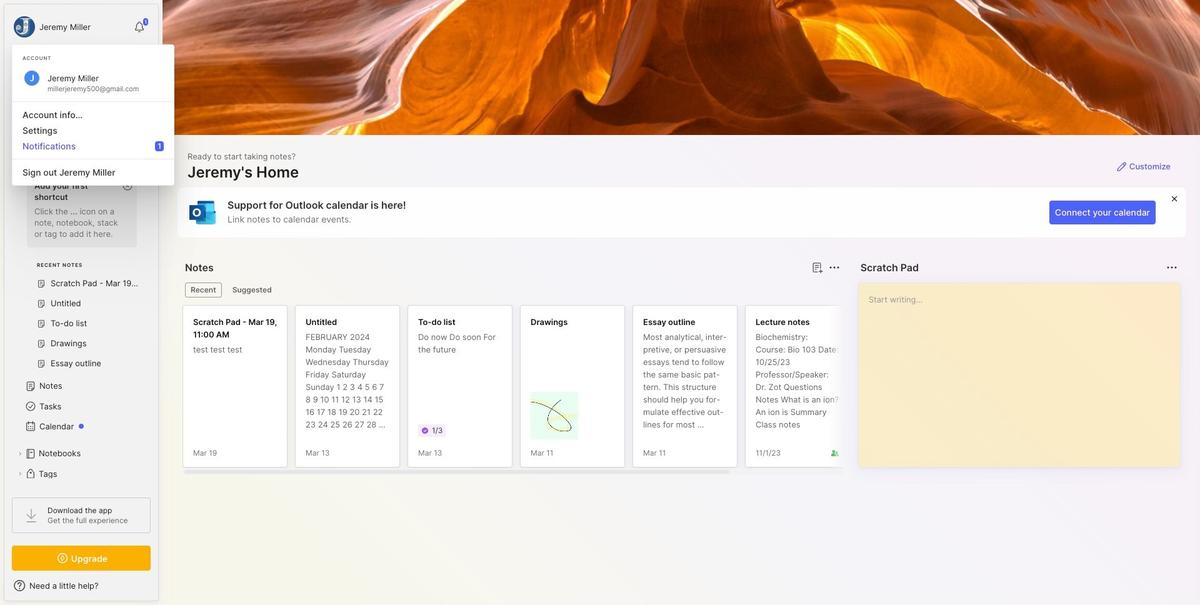 Task type: vqa. For each thing, say whether or not it's contained in the screenshot.
CLICK TO COLLAPSE ICON
yes



Task type: locate. For each thing, give the bounding box(es) containing it.
expand notebooks image
[[16, 450, 24, 458]]

1 horizontal spatial tab
[[227, 283, 277, 298]]

dropdown list menu
[[13, 96, 174, 180]]

tab
[[185, 283, 222, 298], [227, 283, 277, 298]]

group
[[12, 169, 143, 381]]

row group
[[183, 305, 970, 475]]

More actions field
[[826, 259, 843, 276], [1164, 259, 1181, 276]]

more actions image
[[827, 260, 842, 275]]

2 tab from the left
[[227, 283, 277, 298]]

1 horizontal spatial more actions field
[[1164, 259, 1181, 276]]

more actions image
[[1165, 260, 1180, 275]]

Start writing… text field
[[869, 283, 1180, 457]]

0 horizontal spatial more actions field
[[826, 259, 843, 276]]

tab list
[[185, 283, 838, 298]]

0 horizontal spatial tab
[[185, 283, 222, 298]]

main element
[[0, 0, 163, 605]]

None search field
[[34, 62, 139, 77]]

1 tab from the left
[[185, 283, 222, 298]]

tree
[[4, 122, 158, 531]]

WHAT'S NEW field
[[4, 576, 158, 596]]

expand tags image
[[16, 470, 24, 478]]



Task type: describe. For each thing, give the bounding box(es) containing it.
thumbnail image
[[531, 392, 578, 440]]

tree inside "main" element
[[4, 122, 158, 531]]

Search text field
[[34, 64, 139, 76]]

1 more actions field from the left
[[826, 259, 843, 276]]

Account field
[[12, 14, 91, 39]]

click to collapse image
[[158, 582, 167, 597]]

2 more actions field from the left
[[1164, 259, 1181, 276]]

none search field inside "main" element
[[34, 62, 139, 77]]

group inside "main" element
[[12, 169, 143, 381]]



